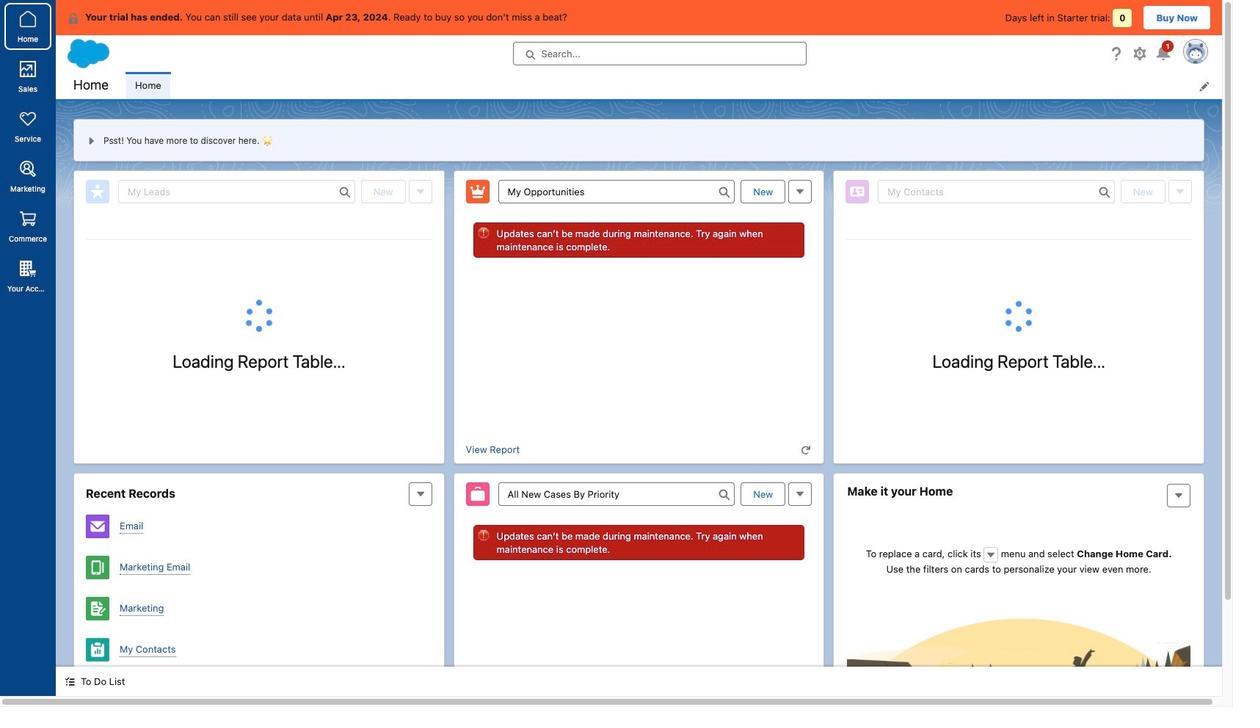 Task type: describe. For each thing, give the bounding box(es) containing it.
communication subscription image
[[86, 597, 109, 621]]

1 grid from the left
[[86, 239, 432, 240]]

2 grid from the left
[[846, 239, 1193, 240]]

engagement channel type image
[[86, 515, 109, 538]]

error image
[[478, 227, 490, 239]]

1 select an option text field from the top
[[498, 180, 736, 203]]

report image
[[86, 638, 109, 662]]



Task type: locate. For each thing, give the bounding box(es) containing it.
1 vertical spatial text default image
[[987, 550, 997, 560]]

list
[[126, 72, 1223, 99]]

0 horizontal spatial text default image
[[65, 677, 75, 687]]

2 select an option text field from the top
[[498, 483, 736, 506]]

1 horizontal spatial grid
[[846, 239, 1193, 240]]

0 vertical spatial select an option text field
[[498, 180, 736, 203]]

error image
[[478, 530, 490, 541]]

0 vertical spatial text default image
[[68, 12, 79, 24]]

Select an Option text field
[[498, 180, 736, 203], [498, 483, 736, 506]]

1 vertical spatial text default image
[[65, 677, 75, 687]]

1 vertical spatial select an option text field
[[498, 483, 736, 506]]

communication subscription channel type image
[[86, 556, 109, 580]]

account image
[[86, 679, 109, 703]]

grid
[[86, 239, 432, 240], [846, 239, 1193, 240]]

0 horizontal spatial text default image
[[68, 12, 79, 24]]

text default image
[[802, 445, 812, 455], [65, 677, 75, 687]]

0 vertical spatial text default image
[[802, 445, 812, 455]]

1 horizontal spatial text default image
[[987, 550, 997, 560]]

text default image
[[68, 12, 79, 24], [987, 550, 997, 560]]

1 horizontal spatial text default image
[[802, 445, 812, 455]]

0 horizontal spatial grid
[[86, 239, 432, 240]]



